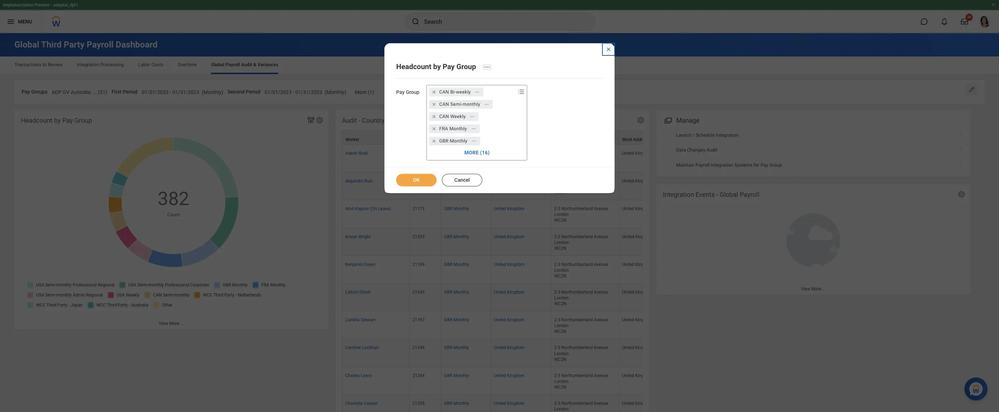 Task type: describe. For each thing, give the bounding box(es) containing it.
x small image for can semi-monthly
[[431, 101, 438, 108]]

events
[[696, 191, 715, 198]]

integration events - global payroll element
[[657, 184, 971, 295]]

pay group inside popup button
[[445, 137, 465, 142]]

2-3 northumberland avenue london wc2n for 21173
[[555, 206, 608, 223]]

gbr for 21239
[[444, 179, 453, 184]]

tab list inside 382 main content
[[7, 57, 993, 74]]

3 inside 2-3 northumberland avenue london
[[558, 401, 561, 406]]

382 main content
[[0, 33, 1000, 412]]

united kingdom link for 21355
[[494, 400, 525, 406]]

- inside text box
[[170, 89, 171, 95]]

2-3 northumberland avenue london wc2n for 21167
[[555, 318, 608, 334]]

callum elliott link
[[345, 288, 371, 295]]

2- for 21169
[[555, 262, 558, 267]]

2- for 21167
[[555, 318, 558, 323]]

london for 21353
[[555, 240, 569, 245]]

caroline
[[345, 346, 361, 351]]

cancel button
[[442, 174, 483, 186]]

weekly
[[451, 114, 466, 119]]

systems
[[735, 162, 753, 168]]

gbr for 21169
[[444, 262, 453, 267]]

leave)
[[378, 206, 391, 212]]

london for 21284
[[555, 379, 569, 384]]

(51)
[[98, 89, 107, 95]]

can bi-weekly element
[[440, 89, 471, 95]]

profile logan mcneil element
[[975, 14, 996, 30]]

related actions image for gbr monthly
[[472, 139, 477, 144]]

integration down global third party payroll dashboard
[[77, 62, 99, 67]]

close environment banner image
[[992, 3, 996, 7]]

wc2n for 21167
[[555, 329, 567, 334]]

launch
[[677, 132, 692, 138]]

more inside integration events - global payroll element
[[812, 287, 822, 292]]

gbr monthly link for 21169
[[444, 261, 469, 267]]

row containing benjamin green
[[342, 256, 765, 284]]

fra monthly, press delete to clear value. option
[[429, 125, 480, 133]]

united kingdom link for 21173
[[494, 205, 525, 212]]

arwyn
[[345, 234, 357, 239]]

audit for data
[[707, 147, 718, 153]]

gbr down gbr monthly 'element'
[[444, 151, 453, 156]]

1 gbr monthly link from the top
[[444, 149, 469, 156]]

changes
[[688, 147, 706, 153]]

by inside 382 main content
[[54, 117, 61, 124]]

variances
[[258, 62, 279, 67]]

northumberland for 21284
[[562, 373, 593, 378]]

row containing callum elliott
[[342, 284, 765, 312]]

gbr monthly for 21284
[[444, 373, 469, 378]]

1 wc2n from the top
[[555, 162, 567, 167]]

charles lewis
[[345, 373, 372, 378]]

audit for global
[[241, 62, 252, 67]]

search image
[[411, 17, 420, 26]]

gbr inside gbr monthly 'element'
[[440, 138, 449, 144]]

2- inside 2-3 northumberland avenue london
[[555, 401, 558, 406]]

related actions image for can bi-weekly
[[475, 90, 480, 95]]

employee id
[[413, 137, 437, 142]]

amit
[[345, 206, 354, 212]]

notifications large image
[[941, 18, 949, 25]]

row containing worker
[[342, 130, 765, 145]]

camilla stewart
[[345, 318, 376, 323]]

x small image for can bi-weekly
[[431, 89, 438, 96]]

benjamin green
[[345, 262, 376, 267]]

charlotte cooper
[[345, 401, 378, 406]]

gbr monthly element
[[440, 138, 468, 144]]

21349
[[413, 346, 425, 351]]

x small image for fra monthly
[[431, 125, 438, 132]]

integration processing
[[77, 62, 124, 67]]

2-3 northumberland avenue london wc2n for 21345
[[555, 290, 608, 307]]

more (16)
[[465, 150, 490, 155]]

united kingdom link for 21167
[[494, 316, 525, 323]]

amit kapoor (on leave) link
[[345, 205, 391, 212]]

integration left 'events'
[[663, 191, 695, 198]]

london for 21173
[[555, 212, 569, 217]]

view more ... for integration events - global payroll
[[802, 287, 826, 292]]

adp
[[52, 89, 62, 95]]

pay group inside dialog
[[397, 89, 420, 95]]

related actions image for fra monthly
[[471, 126, 476, 131]]

can for can weekly
[[440, 114, 449, 119]]

avenue inside 2-3 northumberland avenue london
[[594, 401, 608, 406]]

shah
[[359, 151, 368, 156]]

australia;
[[71, 89, 92, 95]]

dashboard
[[116, 40, 158, 50]]

can for can semi-monthly
[[440, 101, 449, 107]]

london for 21345
[[555, 296, 569, 301]]

more (1)
[[355, 89, 374, 95]]

gbr monthly for 21239
[[444, 179, 469, 184]]

01/01/2023 - 01/31/2023  (monthly) for first period
[[142, 89, 223, 95]]

avenue for 21169
[[594, 262, 608, 267]]

chevron right image
[[957, 145, 967, 152]]

monthly for 21169
[[454, 262, 469, 267]]

work address - country
[[623, 137, 669, 142]]

northumberland for 21349
[[562, 346, 593, 351]]

camilla stewart link
[[345, 316, 376, 323]]

21353
[[413, 234, 425, 239]]

northumberland for 21167
[[562, 318, 593, 323]]

chevron right image for maintain payroll integration systems for pay group
[[957, 160, 967, 167]]

pay group button
[[442, 131, 491, 144]]

cancel
[[455, 177, 470, 183]]

stewart
[[361, 318, 376, 323]]

northumberland for 21173
[[562, 206, 593, 212]]

wc2n for 21345
[[555, 302, 567, 307]]

- inside text field
[[293, 89, 294, 95]]

chevron right image for launch / schedule integration
[[957, 130, 967, 137]]

21239
[[413, 179, 425, 184]]

prompts image
[[517, 87, 526, 96]]

global payroll audit & variances
[[211, 62, 279, 67]]

fra monthly element
[[440, 126, 467, 132]]

pay group - country button
[[491, 131, 551, 144]]

alejandro ruiz
[[345, 179, 373, 184]]

implementation
[[3, 3, 33, 8]]

can semi-monthly
[[440, 101, 481, 107]]

data changes audit
[[677, 147, 718, 153]]

gbr monthly link for 21345
[[444, 288, 469, 295]]

gbr monthly, press delete to clear value. option
[[429, 137, 480, 145]]

gv
[[63, 89, 69, 95]]

adesh shah
[[345, 151, 368, 156]]

green
[[364, 262, 376, 267]]

close endorsement request status image
[[606, 46, 612, 52]]

employee id button
[[410, 131, 441, 144]]

united kingdom link for 21169
[[494, 261, 525, 267]]

row containing charlotte cooper
[[342, 395, 765, 412]]

3 for 21169
[[558, 262, 561, 267]]

pay groups
[[22, 89, 47, 95]]

382 button
[[158, 187, 190, 212]]

callum
[[345, 290, 359, 295]]

view more ... for headcount by pay group
[[159, 321, 184, 326]]

more (16) button
[[464, 149, 490, 156]]

(monthly) for first period
[[202, 89, 223, 95]]

gbr monthly link for 21167
[[444, 316, 469, 323]]

monthly for 21345
[[454, 290, 469, 295]]

2-3 northumberland avenue london wc2n for 21169
[[555, 262, 608, 279]]

global third party payroll dashboard
[[14, 40, 158, 50]]

01/31/2023 for second period
[[296, 89, 322, 95]]

semi-
[[451, 101, 463, 107]]

bi-
[[451, 89, 456, 95]]

ok button
[[397, 174, 437, 186]]

wc2n for 21353
[[555, 246, 567, 251]]

can semi-monthly element
[[440, 101, 481, 108]]

view more ... link for integration events - global payroll
[[657, 283, 971, 295]]

monthly for 21167
[[454, 318, 469, 323]]

2- for 21284
[[555, 373, 558, 378]]

united kingdom link for 21349
[[494, 344, 525, 351]]

01/01/2023 for second period
[[265, 89, 292, 95]]

2-3 northumberland avenue london wc2n for 21349
[[555, 346, 608, 362]]

3 for 21345
[[558, 290, 561, 295]]

21284
[[413, 373, 425, 378]]

row containing arwyn wright
[[342, 228, 765, 256]]

can for can bi-weekly
[[440, 89, 449, 95]]

second period
[[228, 89, 261, 95]]

gbr monthly inside 'option'
[[440, 138, 468, 144]]

More (1) text field
[[355, 85, 374, 97]]

2- for 21173
[[555, 206, 558, 212]]

2 wc2n from the top
[[555, 190, 567, 195]]

/
[[693, 132, 695, 138]]

can weekly
[[440, 114, 466, 119]]

382
[[158, 188, 189, 210]]

fra
[[440, 126, 448, 131]]

21355
[[413, 401, 425, 406]]

payroll up integration processing
[[87, 40, 114, 50]]

... inside text box
[[93, 89, 97, 95]]

second
[[228, 89, 245, 95]]

gbr for 21345
[[444, 290, 453, 295]]

2-3 northumberland avenue london wc2n for 21353
[[555, 234, 608, 251]]

more inside text box
[[355, 89, 367, 95]]

ok
[[413, 177, 420, 183]]

labor costs
[[138, 62, 163, 67]]

2- for 21345
[[555, 290, 558, 295]]

more inside 'button'
[[465, 150, 479, 155]]

row containing camilla stewart
[[342, 312, 765, 339]]

audit - country exceptions for pay group element
[[336, 110, 765, 412]]

gbr for 21355
[[444, 401, 453, 406]]

21173
[[413, 206, 425, 212]]

monthly for 21349
[[454, 346, 469, 351]]

monthly inside 'element'
[[450, 138, 468, 144]]

gbr monthly link for 21284
[[444, 372, 469, 378]]

weekly
[[456, 89, 471, 95]]

payroll inside tab list
[[226, 62, 240, 67]]

second period element
[[265, 85, 347, 98]]

lockhart
[[362, 346, 379, 351]]

address
[[634, 137, 650, 142]]

headcount by pay group inside dialog
[[397, 62, 476, 71]]

related actions image for can weekly
[[470, 114, 475, 119]]

monthly for 21284
[[454, 373, 469, 378]]

2-3 northumberland avenue london
[[555, 401, 608, 412]]

maintain payroll integration systems for pay group link
[[657, 158, 971, 173]]

(16)
[[480, 150, 490, 155]]

headcount by pay group dialog
[[385, 43, 615, 193]]

exceptions
[[386, 117, 418, 124]]

benjamin green link
[[345, 261, 376, 267]]

audit - country exceptions for pay group
[[342, 117, 459, 124]]

2- for 21353
[[555, 234, 558, 239]]

gbr for 21173
[[444, 206, 453, 212]]

payroll down data changes audit
[[696, 162, 710, 168]]

count
[[167, 212, 180, 218]]

can bi-weekly, press delete to clear value. option
[[429, 88, 484, 96]]

3 for 21173
[[558, 206, 561, 212]]

21167
[[413, 318, 425, 323]]

adp gv australia; ... (51)
[[52, 89, 107, 95]]

charles lewis link
[[345, 372, 372, 378]]

lewis
[[361, 373, 372, 378]]

more inside "headcount by pay group" element
[[169, 321, 179, 326]]



Task type: vqa. For each thing, say whether or not it's contained in the screenshot.
AND to the top
no



Task type: locate. For each thing, give the bounding box(es) containing it.
01/01/2023 for first period
[[142, 89, 169, 95]]

adesh
[[345, 151, 358, 156]]

1 horizontal spatial 01/01/2023 - 01/31/2023  (monthly)
[[265, 89, 347, 95]]

for for systems
[[754, 162, 760, 168]]

11 row from the top
[[342, 395, 765, 412]]

01/31/2023 inside text box
[[173, 89, 199, 95]]

1 vertical spatial view
[[159, 321, 168, 326]]

northumberland inside 2-3 northumberland avenue london
[[562, 401, 593, 406]]

4 2- from the top
[[555, 290, 558, 295]]

gbr right the 21284
[[444, 373, 453, 378]]

7 2- from the top
[[555, 373, 558, 378]]

(monthly) left more (1)
[[325, 89, 347, 95]]

1 horizontal spatial 01/31/2023
[[296, 89, 322, 95]]

gbr monthly link for 21353
[[444, 233, 469, 239]]

1 vertical spatial view more ... link
[[14, 318, 328, 330]]

global right "overtime"
[[211, 62, 225, 67]]

8 wc2n from the top
[[555, 357, 567, 362]]

can weekly element
[[440, 113, 466, 120]]

...
[[93, 89, 97, 95], [823, 287, 826, 292], [180, 321, 184, 326]]

audit left &
[[241, 62, 252, 67]]

gbr for 21349
[[444, 346, 453, 351]]

gbr for 21284
[[444, 373, 453, 378]]

6 gbr monthly link from the top
[[444, 288, 469, 295]]

kapoor
[[356, 206, 369, 212]]

... inside "headcount by pay group" element
[[180, 321, 184, 326]]

2 horizontal spatial global
[[720, 191, 739, 198]]

monthly for 21353
[[454, 234, 469, 239]]

0 vertical spatial headcount
[[397, 62, 432, 71]]

1 horizontal spatial by
[[434, 62, 441, 71]]

8 3 from the top
[[558, 401, 561, 406]]

row containing adesh shah
[[342, 145, 765, 173]]

audit down launch / schedule integration
[[707, 147, 718, 153]]

first
[[112, 89, 122, 95]]

2 can from the top
[[440, 101, 449, 107]]

5 avenue from the top
[[594, 318, 608, 323]]

7 gbr monthly link from the top
[[444, 316, 469, 323]]

3
[[558, 206, 561, 212], [558, 234, 561, 239], [558, 262, 561, 267], [558, 290, 561, 295], [558, 318, 561, 323], [558, 346, 561, 351], [558, 373, 561, 378], [558, 401, 561, 406]]

1 horizontal spatial ...
[[180, 321, 184, 326]]

1 avenue from the top
[[594, 206, 608, 212]]

4 london from the top
[[555, 296, 569, 301]]

list
[[657, 128, 971, 173]]

pay group down fra monthly, press delete to clear value. option
[[445, 137, 465, 142]]

2 (monthly) from the left
[[325, 89, 347, 95]]

london for 21349
[[555, 351, 569, 356]]

schedule
[[696, 132, 715, 138]]

charles
[[345, 373, 360, 378]]

1 vertical spatial chevron right image
[[957, 160, 967, 167]]

2 vertical spatial ...
[[180, 321, 184, 326]]

1 vertical spatial can
[[440, 101, 449, 107]]

2 period from the left
[[246, 89, 261, 95]]

x small image left the semi-
[[431, 101, 438, 108]]

0 vertical spatial by
[[434, 62, 441, 71]]

0 horizontal spatial headcount by pay group
[[21, 117, 92, 124]]

related actions image up monthly
[[475, 90, 480, 95]]

headcount by pay group element
[[14, 110, 328, 330]]

1 01/31/2023 from the left
[[173, 89, 199, 95]]

4 3 from the top
[[558, 290, 561, 295]]

1 vertical spatial global
[[211, 62, 225, 67]]

launch / schedule integration
[[677, 132, 739, 138]]

pay group
[[397, 89, 420, 95], [445, 137, 465, 142]]

3 row from the top
[[342, 173, 765, 200]]

0 horizontal spatial 01/01/2023 - 01/31/2023  (monthly)
[[142, 89, 223, 95]]

period right first
[[123, 89, 138, 95]]

01/01/2023
[[142, 89, 169, 95], [265, 89, 292, 95]]

gbr monthly link for 21355
[[444, 400, 469, 406]]

3 for 21284
[[558, 373, 561, 378]]

headcount by pay group link
[[397, 62, 476, 71]]

x small image
[[431, 89, 438, 96], [431, 125, 438, 132], [431, 137, 438, 145]]

3 gbr monthly link from the top
[[444, 205, 469, 212]]

01/01/2023 down "costs"
[[142, 89, 169, 95]]

3 united kingdom link from the top
[[494, 261, 525, 267]]

6 london from the top
[[555, 351, 569, 356]]

by up can bi-weekly at the left
[[434, 62, 441, 71]]

01/31/2023 for first period
[[173, 89, 199, 95]]

can up fra
[[440, 114, 449, 119]]

third
[[41, 40, 62, 50]]

gbr monthly for 21349
[[444, 346, 469, 351]]

4 avenue from the top
[[594, 290, 608, 295]]

row containing charles lewis
[[342, 367, 765, 395]]

avenue for 21353
[[594, 234, 608, 239]]

&
[[254, 62, 257, 67]]

0 horizontal spatial period
[[123, 89, 138, 95]]

2 united kingdom link from the top
[[494, 233, 525, 239]]

3 london from the top
[[555, 268, 569, 273]]

country
[[362, 117, 385, 124], [518, 137, 533, 142], [653, 137, 669, 142]]

cell
[[491, 173, 552, 200]]

row containing amit kapoor (on leave)
[[342, 200, 765, 228]]

gbr right 21345
[[444, 290, 453, 295]]

1 horizontal spatial audit
[[342, 117, 357, 124]]

2 avenue from the top
[[594, 234, 608, 239]]

0 horizontal spatial 01/31/2023
[[173, 89, 199, 95]]

view for headcount by pay group
[[159, 321, 168, 326]]

1 horizontal spatial global
[[211, 62, 225, 67]]

gbr monthly for 21355
[[444, 401, 469, 406]]

2 vertical spatial global
[[720, 191, 739, 198]]

integration
[[77, 62, 99, 67], [717, 132, 739, 138], [711, 162, 734, 168], [663, 191, 695, 198]]

5 row from the top
[[342, 228, 765, 256]]

employee
[[413, 137, 432, 142]]

gbr for 21167
[[444, 318, 453, 323]]

8 london from the top
[[555, 407, 569, 412]]

1 vertical spatial ...
[[823, 287, 826, 292]]

can weekly, press delete to clear value. option
[[429, 112, 479, 121]]

avenue for 21345
[[594, 290, 608, 295]]

2 x small image from the top
[[431, 113, 438, 120]]

party
[[64, 40, 85, 50]]

7 3 from the top
[[558, 373, 561, 378]]

gbr left the cancel
[[444, 179, 453, 184]]

1 chevron right image from the top
[[957, 130, 967, 137]]

(on
[[370, 206, 377, 212]]

3 for 21353
[[558, 234, 561, 239]]

united kingdom link for 21353
[[494, 233, 525, 239]]

0 vertical spatial for
[[420, 117, 428, 124]]

monthly inside option
[[450, 126, 467, 131]]

cooper
[[364, 401, 378, 406]]

alejandro
[[345, 179, 364, 184]]

amit kapoor (on leave)
[[345, 206, 391, 212]]

0 horizontal spatial audit
[[241, 62, 252, 67]]

benjamin
[[345, 262, 363, 267]]

menu group image
[[663, 115, 673, 125]]

1 01/01/2023 - 01/31/2023  (monthly) from the left
[[142, 89, 223, 95]]

(monthly) inside text field
[[325, 89, 347, 95]]

country for pay group - country
[[518, 137, 533, 142]]

1 01/01/2023 from the left
[[142, 89, 169, 95]]

0 vertical spatial headcount by pay group
[[397, 62, 476, 71]]

headcount by pay group up bi-
[[397, 62, 476, 71]]

chevron right image down chevron right image
[[957, 160, 967, 167]]

3 for 21349
[[558, 346, 561, 351]]

items selected list box
[[427, 86, 517, 158]]

gbr monthly
[[440, 138, 468, 144], [444, 151, 469, 156], [444, 179, 469, 184], [444, 206, 469, 212], [444, 234, 469, 239], [444, 262, 469, 267], [444, 290, 469, 295], [444, 318, 469, 323], [444, 346, 469, 351], [444, 373, 469, 378], [444, 401, 469, 406]]

2 2-3 northumberland avenue london wc2n from the top
[[555, 234, 608, 251]]

4 northumberland from the top
[[562, 290, 593, 295]]

01/01/2023 inside text box
[[142, 89, 169, 95]]

charlotte cooper link
[[345, 400, 378, 406]]

can semi-monthly, press delete to clear value. option
[[429, 100, 493, 109]]

gbr monthly link for 21349
[[444, 344, 469, 351]]

1 horizontal spatial period
[[246, 89, 261, 95]]

6 row from the top
[[342, 256, 765, 284]]

fra monthly
[[440, 126, 467, 131]]

3 for 21167
[[558, 318, 561, 323]]

(monthly) inside text box
[[202, 89, 223, 95]]

3 2- from the top
[[555, 262, 558, 267]]

2 vertical spatial x small image
[[431, 137, 438, 145]]

8 row from the top
[[342, 312, 765, 339]]

gbr right 21167
[[444, 318, 453, 323]]

group
[[457, 62, 476, 71], [406, 89, 420, 95], [75, 117, 92, 124], [442, 117, 459, 124], [453, 137, 465, 142], [503, 137, 514, 142], [770, 162, 783, 168]]

4 wc2n from the top
[[555, 246, 567, 251]]

more
[[355, 89, 367, 95], [465, 150, 479, 155], [812, 287, 822, 292], [169, 321, 179, 326]]

0 vertical spatial view more ...
[[802, 287, 826, 292]]

edit image
[[969, 86, 976, 93]]

... inside integration events - global payroll element
[[823, 287, 826, 292]]

2 horizontal spatial ...
[[823, 287, 826, 292]]

arwyn wright link
[[345, 233, 371, 239]]

headcount inside headcount by pay group dialog
[[397, 62, 432, 71]]

6 2- from the top
[[555, 346, 558, 351]]

1 vertical spatial by
[[54, 117, 61, 124]]

can left the semi-
[[440, 101, 449, 107]]

7 wc2n from the top
[[555, 329, 567, 334]]

1 vertical spatial audit
[[342, 117, 357, 124]]

7 united kingdom link from the top
[[494, 372, 525, 378]]

related actions image
[[485, 102, 490, 107]]

21169
[[413, 262, 425, 267]]

for right systems
[[754, 162, 760, 168]]

01/01/2023 inside text field
[[265, 89, 292, 95]]

1 2-3 northumberland avenue london wc2n from the top
[[555, 206, 608, 223]]

chevron right image inside the maintain payroll integration systems for pay group link
[[957, 160, 967, 167]]

list containing launch / schedule integration
[[657, 128, 971, 173]]

united kingdom link
[[494, 205, 525, 212], [494, 233, 525, 239], [494, 261, 525, 267], [494, 288, 525, 295], [494, 316, 525, 323], [494, 344, 525, 351], [494, 372, 525, 378], [494, 400, 525, 406]]

pay group up exceptions on the left of the page
[[397, 89, 420, 95]]

ruiz
[[365, 179, 373, 184]]

0 vertical spatial view more ... link
[[657, 283, 971, 295]]

2 northumberland from the top
[[562, 234, 593, 239]]

row containing caroline lockhart
[[342, 339, 765, 367]]

9 gbr monthly link from the top
[[444, 372, 469, 378]]

3 2-3 northumberland avenue london wc2n from the top
[[555, 262, 608, 279]]

period for first period
[[123, 89, 138, 95]]

x small image inside gbr monthly, press delete to clear value. 'option'
[[431, 137, 438, 145]]

9 row from the top
[[342, 339, 765, 367]]

2 01/31/2023 from the left
[[296, 89, 322, 95]]

3 x small image from the top
[[431, 137, 438, 145]]

0 horizontal spatial 01/01/2023
[[142, 89, 169, 95]]

01/01/2023 - 01/31/2023  (monthly)
[[142, 89, 223, 95], [265, 89, 347, 95]]

row
[[342, 130, 765, 145], [342, 145, 765, 173], [342, 173, 765, 200], [342, 200, 765, 228], [342, 228, 765, 256], [342, 256, 765, 284], [342, 284, 765, 312], [342, 312, 765, 339], [342, 339, 765, 367], [342, 367, 765, 395], [342, 395, 765, 412]]

northumberland for 21169
[[562, 262, 593, 267]]

1 horizontal spatial view more ...
[[802, 287, 826, 292]]

x small image for gbr monthly
[[431, 137, 438, 145]]

gbr monthly link for 21239
[[444, 177, 469, 184]]

wc2n for 21173
[[555, 218, 567, 223]]

ADP GV Australia; ... (51) text field
[[52, 85, 107, 97]]

manage
[[677, 117, 700, 124]]

3 3 from the top
[[558, 262, 561, 267]]

audit up worker
[[342, 117, 357, 124]]

1 horizontal spatial headcount
[[397, 62, 432, 71]]

(monthly) left second
[[202, 89, 223, 95]]

london
[[555, 212, 569, 217], [555, 240, 569, 245], [555, 268, 569, 273], [555, 296, 569, 301], [555, 324, 569, 329], [555, 351, 569, 356], [555, 379, 569, 384], [555, 407, 569, 412]]

6 united kingdom link from the top
[[494, 344, 525, 351]]

1 horizontal spatial for
[[754, 162, 760, 168]]

6 2-3 northumberland avenue london wc2n from the top
[[555, 346, 608, 362]]

period for second period
[[246, 89, 261, 95]]

x small image
[[431, 101, 438, 108], [431, 113, 438, 120]]

gbr monthly for 21169
[[444, 262, 469, 267]]

related actions image up more (16)
[[472, 139, 477, 144]]

monthly for 21173
[[454, 206, 469, 212]]

global for global third party payroll dashboard
[[14, 40, 39, 50]]

0 vertical spatial x small image
[[431, 101, 438, 108]]

382 count
[[158, 188, 189, 218]]

4 2-3 northumberland avenue london wc2n from the top
[[555, 290, 608, 307]]

2 horizontal spatial audit
[[707, 147, 718, 153]]

avenue for 21284
[[594, 373, 608, 378]]

related actions image right fra monthly element
[[471, 126, 476, 131]]

gbr monthly for 21353
[[444, 234, 469, 239]]

chevron right image up chevron right image
[[957, 130, 967, 137]]

2 2- from the top
[[555, 234, 558, 239]]

1 horizontal spatial country
[[518, 137, 533, 142]]

8 northumberland from the top
[[562, 401, 593, 406]]

headcount by pay group down adp
[[21, 117, 92, 124]]

first period element
[[142, 85, 223, 98]]

gbr monthly for 21173
[[444, 206, 469, 212]]

0 vertical spatial chevron right image
[[957, 130, 967, 137]]

united kingdom link for 21284
[[494, 372, 525, 378]]

2 horizontal spatial country
[[653, 137, 669, 142]]

21345
[[413, 290, 425, 295]]

data
[[677, 147, 686, 153]]

implementation preview -   adeptai_dpt1
[[3, 3, 78, 8]]

0 horizontal spatial for
[[420, 117, 428, 124]]

gbr right 21353
[[444, 234, 453, 239]]

01/01/2023 down variances
[[265, 89, 292, 95]]

5 2-3 northumberland avenue london wc2n from the top
[[555, 318, 608, 334]]

5 gbr monthly link from the top
[[444, 261, 469, 267]]

10 gbr monthly link from the top
[[444, 400, 469, 406]]

1 row from the top
[[342, 130, 765, 145]]

1 horizontal spatial headcount by pay group
[[397, 62, 476, 71]]

gbr right 21355
[[444, 401, 453, 406]]

review
[[48, 62, 63, 67]]

0 vertical spatial can
[[440, 89, 449, 95]]

... for headcount by pay group
[[180, 321, 184, 326]]

gbr for 21353
[[444, 234, 453, 239]]

first period
[[112, 89, 138, 95]]

london for 21169
[[555, 268, 569, 273]]

northumberland for 21353
[[562, 234, 593, 239]]

integration left systems
[[711, 162, 734, 168]]

by inside dialog
[[434, 62, 441, 71]]

gbr right 21349
[[444, 346, 453, 351]]

3 can from the top
[[440, 114, 449, 119]]

0 vertical spatial ...
[[93, 89, 97, 95]]

view more ... inside integration events - global payroll element
[[802, 287, 826, 292]]

by down adp
[[54, 117, 61, 124]]

1 horizontal spatial view more ... link
[[657, 283, 971, 295]]

0 vertical spatial global
[[14, 40, 39, 50]]

london for 21167
[[555, 324, 569, 329]]

2 01/01/2023 - 01/31/2023  (monthly) from the left
[[265, 89, 347, 95]]

avenue for 21167
[[594, 318, 608, 323]]

0 vertical spatial x small image
[[431, 89, 438, 96]]

pay groups element
[[52, 85, 107, 98]]

x small image for can weekly
[[431, 113, 438, 120]]

8 gbr monthly link from the top
[[444, 344, 469, 351]]

7 northumberland from the top
[[562, 373, 593, 378]]

0 vertical spatial pay group
[[397, 89, 420, 95]]

7 row from the top
[[342, 284, 765, 312]]

1 vertical spatial x small image
[[431, 125, 438, 132]]

1 united kingdom link from the top
[[494, 205, 525, 212]]

data changes audit link
[[657, 143, 971, 158]]

8 2- from the top
[[555, 401, 558, 406]]

headcount by pay group
[[397, 62, 476, 71], [21, 117, 92, 124]]

integration events - global payroll
[[663, 191, 760, 198]]

global for global payroll audit & variances
[[211, 62, 225, 67]]

view inside integration events - global payroll element
[[802, 287, 811, 292]]

payroll
[[87, 40, 114, 50], [226, 62, 240, 67], [696, 162, 710, 168], [740, 191, 760, 198]]

gbr right 21169
[[444, 262, 453, 267]]

2 row from the top
[[342, 145, 765, 173]]

global up the transactions
[[14, 40, 39, 50]]

1 vertical spatial headcount by pay group
[[21, 117, 92, 124]]

chevron right image inside launch / schedule integration link
[[957, 130, 967, 137]]

2-
[[555, 206, 558, 212], [555, 234, 558, 239], [555, 262, 558, 267], [555, 290, 558, 295], [555, 318, 558, 323], [555, 346, 558, 351], [555, 373, 558, 378], [555, 401, 558, 406]]

0 horizontal spatial (monthly)
[[202, 89, 223, 95]]

0 horizontal spatial by
[[54, 117, 61, 124]]

9 wc2n from the top
[[555, 385, 567, 390]]

01/01/2023 - 01/31/2023  (monthly) for second period
[[265, 89, 347, 95]]

6 northumberland from the top
[[562, 346, 593, 351]]

4 row from the top
[[342, 200, 765, 228]]

3 avenue from the top
[[594, 262, 608, 267]]

1 horizontal spatial pay group
[[445, 137, 465, 142]]

camilla
[[345, 318, 360, 323]]

2 01/01/2023 from the left
[[265, 89, 292, 95]]

gbr right 21173
[[444, 206, 453, 212]]

related actions image down monthly
[[470, 114, 475, 119]]

tab list
[[7, 57, 993, 74]]

alejandro ruiz link
[[345, 177, 373, 184]]

1 vertical spatial headcount
[[21, 117, 52, 124]]

1 x small image from the top
[[431, 101, 438, 108]]

caroline lockhart link
[[345, 344, 379, 351]]

integration right schedule
[[717, 132, 739, 138]]

callum elliott
[[345, 290, 371, 295]]

row containing alejandro ruiz
[[342, 173, 765, 200]]

01/31/2023 inside text field
[[296, 89, 322, 95]]

1 northumberland from the top
[[562, 206, 593, 212]]

wc2n for 21349
[[555, 357, 567, 362]]

0 horizontal spatial global
[[14, 40, 39, 50]]

worker
[[346, 137, 360, 142]]

inbox large image
[[962, 18, 969, 25]]

x small image inside fra monthly, press delete to clear value. option
[[431, 125, 438, 132]]

view more ... inside "headcount by pay group" element
[[159, 321, 184, 326]]

0 horizontal spatial view
[[159, 321, 168, 326]]

chevron right image
[[957, 130, 967, 137], [957, 160, 967, 167]]

2 vertical spatial audit
[[707, 147, 718, 153]]

0 horizontal spatial view more ... link
[[14, 318, 328, 330]]

1 vertical spatial pay group
[[445, 137, 465, 142]]

costs
[[151, 62, 163, 67]]

5 united kingdom link from the top
[[494, 316, 525, 323]]

01/01/2023 - 01/31/2023  (Monthly) text field
[[142, 85, 223, 97]]

1 (monthly) from the left
[[202, 89, 223, 95]]

2 gbr monthly link from the top
[[444, 177, 469, 184]]

arwyn wright
[[345, 234, 371, 239]]

monthly for 21239
[[454, 179, 469, 184]]

8 united kingdom link from the top
[[494, 400, 525, 406]]

london inside 2-3 northumberland avenue london
[[555, 407, 569, 412]]

gbr monthly link for 21173
[[444, 205, 469, 212]]

0 horizontal spatial country
[[362, 117, 385, 124]]

- inside 'banner'
[[51, 3, 52, 8]]

1 3 from the top
[[558, 206, 561, 212]]

... for integration events - global payroll
[[823, 287, 826, 292]]

northumberland for 21345
[[562, 290, 593, 295]]

view
[[802, 287, 811, 292], [159, 321, 168, 326]]

charlotte
[[345, 401, 363, 406]]

elliott
[[360, 290, 371, 295]]

3 northumberland from the top
[[562, 262, 593, 267]]

worker button
[[343, 131, 410, 144]]

tab list containing transactions to review
[[7, 57, 993, 74]]

7 2-3 northumberland avenue london wc2n from the top
[[555, 373, 608, 390]]

1 can from the top
[[440, 89, 449, 95]]

2 3 from the top
[[558, 234, 561, 239]]

gbr right id
[[440, 138, 449, 144]]

6 wc2n from the top
[[555, 302, 567, 307]]

implementation preview -   adeptai_dpt1 banner
[[0, 0, 1000, 33]]

1 x small image from the top
[[431, 89, 438, 96]]

work address - country button
[[619, 131, 672, 144]]

0 vertical spatial audit
[[241, 62, 252, 67]]

2 vertical spatial can
[[440, 114, 449, 119]]

adesh shah link
[[345, 149, 368, 156]]

headcount inside "headcount by pay group" element
[[21, 117, 52, 124]]

adeptai_dpt1
[[53, 3, 78, 8]]

kingdom
[[636, 151, 653, 156], [636, 179, 653, 184], [508, 206, 525, 212], [636, 206, 653, 212], [508, 234, 525, 239], [636, 234, 653, 239], [508, 262, 525, 267], [636, 262, 653, 267], [508, 290, 525, 295], [636, 290, 653, 295], [508, 318, 525, 323], [636, 318, 653, 323], [508, 346, 525, 351], [636, 346, 653, 351], [508, 373, 525, 378], [636, 373, 653, 378], [508, 401, 525, 406], [636, 401, 653, 406]]

view inside "headcount by pay group" element
[[159, 321, 168, 326]]

5 wc2n from the top
[[555, 274, 567, 279]]

cell inside audit - country exceptions for pay group element
[[491, 173, 552, 200]]

1 vertical spatial for
[[754, 162, 760, 168]]

period
[[123, 89, 138, 95], [246, 89, 261, 95]]

-
[[51, 3, 52, 8], [170, 89, 171, 95], [293, 89, 294, 95], [359, 117, 361, 124], [515, 137, 517, 142], [651, 137, 652, 142], [717, 191, 719, 198]]

work
[[623, 137, 633, 142]]

1 horizontal spatial 01/01/2023
[[265, 89, 292, 95]]

x small image inside can bi-weekly, press delete to clear value. option
[[431, 89, 438, 96]]

wc2n for 21284
[[555, 385, 567, 390]]

1 horizontal spatial (monthly)
[[325, 89, 347, 95]]

payroll left &
[[226, 62, 240, 67]]

avenue for 21173
[[594, 206, 608, 212]]

gbr monthly for 21167
[[444, 318, 469, 323]]

0 horizontal spatial view more ...
[[159, 321, 184, 326]]

6 3 from the top
[[558, 346, 561, 351]]

3 wc2n from the top
[[555, 218, 567, 223]]

5 london from the top
[[555, 324, 569, 329]]

monthly
[[450, 126, 467, 131], [450, 138, 468, 144], [454, 151, 469, 156], [454, 179, 469, 184], [454, 206, 469, 212], [454, 234, 469, 239], [454, 262, 469, 267], [454, 290, 469, 295], [454, 318, 469, 323], [454, 346, 469, 351], [454, 373, 469, 378], [454, 401, 469, 406]]

2 chevron right image from the top
[[957, 160, 967, 167]]

related actions image
[[475, 90, 480, 95], [470, 114, 475, 119], [471, 126, 476, 131], [472, 139, 477, 144]]

2 x small image from the top
[[431, 125, 438, 132]]

1 vertical spatial view more ...
[[159, 321, 184, 326]]

7 london from the top
[[555, 379, 569, 384]]

country for work address - country
[[653, 137, 669, 142]]

can inside "option"
[[440, 114, 449, 119]]

view more ... link
[[657, 283, 971, 295], [14, 318, 328, 330]]

5 northumberland from the top
[[562, 318, 593, 323]]

01/01/2023 - 01/31/2023  (Monthly) text field
[[265, 85, 347, 97]]

headcount by pay group inside 382 main content
[[21, 117, 92, 124]]

overtime
[[178, 62, 197, 67]]

0 vertical spatial view
[[802, 287, 811, 292]]

(monthly) for second period
[[325, 89, 347, 95]]

1 vertical spatial x small image
[[431, 113, 438, 120]]

1 period from the left
[[123, 89, 138, 95]]

1 horizontal spatial view
[[802, 287, 811, 292]]

list inside 382 main content
[[657, 128, 971, 173]]

0 horizontal spatial ...
[[93, 89, 97, 95]]

0 horizontal spatial pay group
[[397, 89, 420, 95]]

related actions image inside "can weekly, press delete to clear value." "option"
[[470, 114, 475, 119]]

gbr monthly for 21345
[[444, 290, 469, 295]]

10 row from the top
[[342, 367, 765, 395]]

2-3 northumberland avenue london wc2n for 21284
[[555, 373, 608, 390]]

for up employee id popup button
[[420, 117, 428, 124]]

01/31/2023
[[173, 89, 199, 95], [296, 89, 322, 95]]

2 london from the top
[[555, 240, 569, 245]]

6 avenue from the top
[[594, 346, 608, 351]]

4 united kingdom link from the top
[[494, 288, 525, 295]]

payroll down systems
[[740, 191, 760, 198]]

period right second
[[246, 89, 261, 95]]

5 3 from the top
[[558, 318, 561, 323]]

0 horizontal spatial headcount
[[21, 117, 52, 124]]

avenue for 21349
[[594, 346, 608, 351]]

1 london from the top
[[555, 212, 569, 217]]

can left bi-
[[440, 89, 449, 95]]

united kingdom link for 21345
[[494, 288, 525, 295]]

global right 'events'
[[720, 191, 739, 198]]

x small image left can weekly element
[[431, 113, 438, 120]]

(1)
[[368, 89, 374, 95]]

wc2n for 21169
[[555, 274, 567, 279]]

for for exceptions
[[420, 117, 428, 124]]

x small image inside "can weekly, press delete to clear value." "option"
[[431, 113, 438, 120]]



